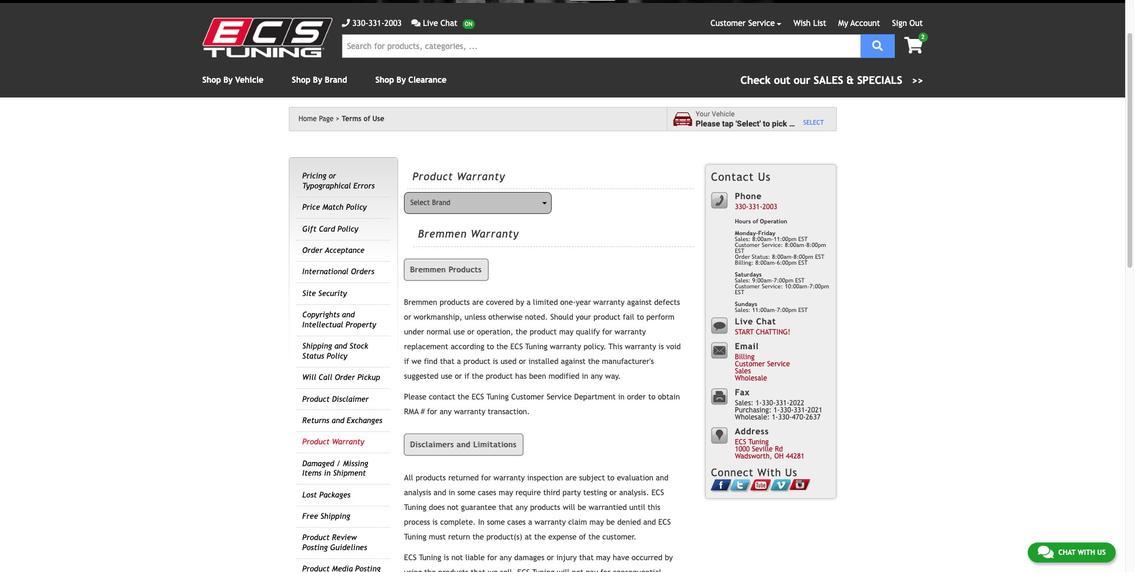 Task type: locate. For each thing, give the bounding box(es) containing it.
us for connect
[[786, 466, 798, 479]]

wish list link
[[794, 18, 827, 28]]

this
[[648, 503, 661, 512]]

0 horizontal spatial we
[[412, 357, 422, 366]]

vehicle
[[796, 119, 822, 128]]

will down injury
[[557, 568, 570, 572]]

perform
[[647, 313, 675, 322]]

service: down friday at the top right of the page
[[762, 242, 784, 248]]

0 horizontal spatial live
[[423, 18, 438, 28]]

to right "subject"
[[608, 473, 615, 482]]

live chat
[[423, 18, 458, 28]]

product down used
[[486, 372, 513, 381]]

1 vertical spatial some
[[487, 518, 505, 526]]

or up the 'typographical'
[[329, 172, 336, 180]]

comments image for live
[[412, 19, 421, 27]]

vehicle inside your vehicle please tap 'select' to pick a vehicle
[[712, 110, 735, 118]]

a
[[790, 119, 794, 128], [527, 298, 531, 307], [457, 357, 461, 366], [529, 518, 533, 526]]

1 vertical spatial comments image
[[1038, 545, 1054, 559]]

address
[[735, 426, 770, 436]]

select for select link at top
[[804, 119, 825, 126]]

analysis.
[[620, 488, 650, 497]]

warranty down fail
[[615, 328, 646, 337]]

by left clearance
[[397, 75, 406, 85]]

0 vertical spatial please
[[696, 119, 721, 128]]

for inside "all products returned for warranty inspection are subject to evaluation and analysis and in some cases may require third party testing or analysis. ecs tuning does not guarantee that any products will be warrantied until this process is complete. in some cases a warranty claim may be denied and ecs tuning must return the product(s) at the expense of the customer."
[[481, 473, 492, 482]]

comments image
[[412, 19, 421, 27], [1038, 545, 1054, 559]]

0 horizontal spatial please
[[404, 393, 427, 402]]

8:00am- up 9:00am- on the top right of page
[[756, 259, 777, 266]]

liable
[[466, 553, 485, 562]]

2 vertical spatial us
[[1098, 549, 1107, 557]]

any inside please contact the ecs tuning customer service department in order to obtain rma # for any warranty transaction.
[[440, 408, 452, 416]]

in
[[478, 518, 485, 526]]

0 vertical spatial bremmen
[[418, 228, 467, 240]]

review
[[332, 533, 357, 542]]

chat
[[441, 18, 458, 28], [757, 316, 777, 326], [1059, 549, 1076, 557]]

fail
[[623, 313, 635, 322]]

missing
[[343, 459, 368, 468]]

product warranty up select brand
[[413, 170, 506, 182]]

product disclaimer link
[[303, 395, 369, 403]]

that right guarantee
[[499, 503, 514, 512]]

customer inside please contact the ecs tuning customer service department in order to obtain rma # for any warranty transaction.
[[512, 393, 545, 402]]

1 horizontal spatial of
[[579, 532, 587, 541]]

bremmen up workmanship,
[[404, 298, 438, 307]]

that
[[440, 357, 455, 366], [499, 503, 514, 512], [580, 553, 594, 562], [471, 568, 486, 572]]

we inside ecs tuning is not liable for any damages or injury that may have occurred by using the products that we sell. ecs tuning will not pay for consequential
[[488, 568, 498, 572]]

noted.
[[525, 313, 548, 322]]

sales link
[[735, 367, 751, 376]]

will call order pickup link
[[303, 373, 380, 382]]

1 vertical spatial service
[[768, 360, 791, 368]]

by down "ecs tuning" image
[[224, 75, 233, 85]]

vehicle down "ecs tuning" image
[[235, 75, 264, 85]]

are inside bremmen products are covered by a limited one-year warranty against defects or workmanship, unless otherwise noted. should your product fail to perform under normal use or operation, the product may qualify for warranty replacement according to the ecs tuning warranty policy. this warranty is void if we find that a product is used or installed against the manufacturer's suggested use or if the product has been modified in any way.
[[473, 298, 484, 307]]

0 vertical spatial product warranty
[[413, 170, 506, 182]]

or up warrantied
[[610, 488, 617, 497]]

start chatting! link
[[735, 328, 791, 337]]

1 shop from the left
[[202, 75, 221, 85]]

complete.
[[440, 518, 476, 526]]

0 horizontal spatial us
[[759, 170, 772, 183]]

2 vertical spatial policy
[[327, 352, 348, 360]]

analysis
[[404, 488, 432, 497]]

status:
[[752, 254, 771, 260]]

1 vertical spatial policy
[[338, 224, 358, 233]]

a up at
[[529, 518, 533, 526]]

disclaimers and limitations
[[411, 440, 517, 449]]

sales & specials link
[[741, 72, 924, 88]]

service down the modified
[[547, 393, 572, 402]]

cases
[[478, 488, 497, 497], [508, 518, 526, 526]]

2 vertical spatial service
[[547, 393, 572, 402]]

0 vertical spatial by
[[516, 298, 525, 307]]

shipping down packages
[[321, 512, 350, 521]]

select for select brand
[[411, 199, 430, 207]]

limitations
[[474, 440, 517, 449]]

0 vertical spatial will
[[563, 503, 576, 512]]

1 horizontal spatial us
[[786, 466, 798, 479]]

2 by from the left
[[313, 75, 323, 85]]

the inside ecs tuning is not liable for any damages or injury that may have occurred by using the products that we sell. ecs tuning will not pay for consequential
[[425, 568, 436, 572]]

is
[[659, 343, 664, 351], [493, 357, 499, 366], [433, 518, 438, 526], [444, 553, 449, 562]]

1 horizontal spatial order
[[335, 373, 355, 382]]

1 horizontal spatial we
[[488, 568, 498, 572]]

warranty down returns and exchanges
[[332, 438, 365, 446]]

ecs tuning is not liable for any damages or injury that may have occurred by using the products that we sell. ecs tuning will not pay for consequential
[[404, 553, 688, 572]]

the right using
[[425, 568, 436, 572]]

tuning
[[526, 343, 548, 351], [487, 393, 509, 402], [749, 438, 769, 446], [404, 503, 427, 512], [404, 532, 427, 541], [419, 553, 442, 562], [533, 568, 555, 572]]

please inside please contact the ecs tuning customer service department in order to obtain rma # for any warranty transaction.
[[404, 393, 427, 402]]

sales: left 11:00am-
[[735, 307, 751, 313]]

phone image
[[342, 19, 350, 27]]

service inside email billing customer service sales wholesale
[[768, 360, 791, 368]]

0 vertical spatial shipping
[[303, 342, 332, 351]]

1 horizontal spatial select
[[804, 119, 825, 126]]

3 shop from the left
[[376, 75, 394, 85]]

policy
[[346, 203, 367, 212], [338, 224, 358, 233], [327, 352, 348, 360]]

in down the returned
[[449, 488, 455, 497]]

of
[[364, 115, 371, 123], [753, 218, 759, 225], [579, 532, 587, 541]]

1 horizontal spatial chat
[[757, 316, 777, 326]]

a up noted.
[[527, 298, 531, 307]]

tuning down damages
[[533, 568, 555, 572]]

order down gift
[[303, 246, 323, 255]]

product up returns
[[303, 395, 330, 403]]

that down liable
[[471, 568, 486, 572]]

the down policy.
[[588, 357, 600, 366]]

please down your
[[696, 119, 721, 128]]

policy for gift card policy
[[338, 224, 358, 233]]

product for product review posting guidelines 'link'
[[303, 533, 330, 542]]

7:00pm
[[774, 277, 794, 284], [810, 283, 830, 290], [777, 307, 797, 313]]

transaction.
[[488, 408, 530, 416]]

free
[[303, 512, 318, 521]]

1 vertical spatial are
[[566, 473, 577, 482]]

policy for price match policy
[[346, 203, 367, 212]]

1 vertical spatial vehicle
[[712, 110, 735, 118]]

0 vertical spatial warranty
[[457, 170, 506, 182]]

2 horizontal spatial us
[[1098, 549, 1107, 557]]

chat for live chat
[[441, 18, 458, 28]]

a inside "all products returned for warranty inspection are subject to evaluation and analysis and in some cases may require third party testing or analysis. ecs tuning does not guarantee that any products will be warrantied until this process is complete. in some cases a warranty claim may be denied and ecs tuning must return the product(s) at the expense of the customer."
[[529, 518, 533, 526]]

3 by from the left
[[397, 75, 406, 85]]

us down 44281
[[786, 466, 798, 479]]

1 vertical spatial warranty
[[471, 228, 519, 240]]

3 sales: from the top
[[735, 307, 751, 313]]

0 horizontal spatial product warranty
[[303, 438, 365, 446]]

party
[[563, 488, 581, 497]]

comments image inside the live chat 'link'
[[412, 19, 421, 27]]

1 vertical spatial service:
[[762, 283, 784, 290]]

for inside please contact the ecs tuning customer service department in order to obtain rma # for any warranty transaction.
[[427, 408, 438, 416]]

warranty down contact
[[454, 408, 486, 416]]

product warranty
[[413, 170, 506, 182], [303, 438, 365, 446]]

qualify
[[576, 328, 600, 337]]

a down according
[[457, 357, 461, 366]]

1 horizontal spatial by
[[313, 75, 323, 85]]

Search text field
[[342, 34, 861, 58]]

8:00am- down 11:00pm
[[773, 254, 794, 260]]

any inside ecs tuning is not liable for any damages or injury that may have occurred by using the products that we sell. ecs tuning will not pay for consequential
[[500, 553, 512, 562]]

of down claim
[[579, 532, 587, 541]]

product warranty up /
[[303, 438, 365, 446]]

0 horizontal spatial 2003
[[385, 18, 402, 28]]

chat inside live chat start chatting!
[[757, 316, 777, 326]]

that inside bremmen products are covered by a limited one-year warranty against defects or workmanship, unless otherwise noted. should your product fail to perform under normal use or operation, the product may qualify for warranty replacement according to the ecs tuning warranty policy. this warranty is void if we find that a product is used or installed against the manufacturer's suggested use or if the product has been modified in any way.
[[440, 357, 455, 366]]

0 horizontal spatial vehicle
[[235, 75, 264, 85]]

live inside 'link'
[[423, 18, 438, 28]]

bremmen for bremmen products are covered by a limited one-year warranty against defects or workmanship, unless otherwise noted. should your product fail to perform under normal use or operation, the product may qualify for warranty replacement according to the ecs tuning warranty policy. this warranty is void if we find that a product is used or installed against the manufacturer's suggested use or if the product has been modified in any way.
[[404, 298, 438, 307]]

1 vertical spatial of
[[753, 218, 759, 225]]

order acceptance
[[303, 246, 365, 255]]

2 horizontal spatial shop
[[376, 75, 394, 85]]

must
[[429, 532, 446, 541]]

of right 'hours'
[[753, 218, 759, 225]]

service left wish
[[749, 18, 775, 28]]

may
[[560, 328, 574, 337], [499, 488, 514, 497], [590, 518, 604, 526], [597, 553, 611, 562]]

denied
[[618, 518, 641, 526]]

10:00am-
[[785, 283, 810, 290]]

packages
[[319, 490, 351, 499]]

to inside "all products returned for warranty inspection are subject to evaluation and analysis and in some cases may require third party testing or analysis. ecs tuning does not guarantee that any products will be warrantied until this process is complete. in some cases a warranty claim may be denied and ecs tuning must return the product(s) at the expense of the customer."
[[608, 473, 615, 482]]

shopping cart image
[[905, 37, 924, 54]]

replacement
[[404, 343, 449, 351]]

product inside product review posting guidelines
[[303, 533, 330, 542]]

use up contact
[[441, 372, 453, 381]]

is inside ecs tuning is not liable for any damages or injury that may have occurred by using the products that we sell. ecs tuning will not pay for consequential
[[444, 553, 449, 562]]

tuning inside please contact the ecs tuning customer service department in order to obtain rma # for any warranty transaction.
[[487, 393, 509, 402]]

is down does
[[433, 518, 438, 526]]

order
[[303, 246, 323, 255], [735, 254, 751, 260], [335, 373, 355, 382]]

1 vertical spatial shipping
[[321, 512, 350, 521]]

against up fail
[[627, 298, 652, 307]]

clearance
[[409, 75, 447, 85]]

0 vertical spatial select
[[804, 119, 825, 126]]

sales inside email billing customer service sales wholesale
[[735, 367, 751, 376]]

1 horizontal spatial by
[[665, 553, 673, 562]]

sales down billing
[[735, 367, 751, 376]]

0 vertical spatial service:
[[762, 242, 784, 248]]

0 horizontal spatial by
[[224, 75, 233, 85]]

1 horizontal spatial shop
[[292, 75, 311, 85]]

or
[[329, 172, 336, 180], [404, 313, 412, 322], [468, 328, 475, 337], [519, 357, 526, 366], [455, 372, 462, 381], [610, 488, 617, 497], [547, 553, 554, 562]]

if up suggested
[[404, 357, 409, 366]]

chat inside 'link'
[[441, 18, 458, 28]]

products
[[449, 265, 482, 274]]

may down should
[[560, 328, 574, 337]]

1 horizontal spatial comments image
[[1038, 545, 1054, 559]]

0 horizontal spatial cases
[[478, 488, 497, 497]]

free shipping link
[[303, 512, 350, 521]]

6:00pm
[[777, 259, 797, 266]]

ecs down address
[[735, 438, 747, 446]]

product up posting
[[303, 533, 330, 542]]

bremmen down select brand
[[418, 228, 467, 240]]

0 vertical spatial live
[[423, 18, 438, 28]]

testing
[[584, 488, 608, 497]]

that up pay
[[580, 553, 594, 562]]

some right in
[[487, 518, 505, 526]]

2 service: from the top
[[762, 283, 784, 290]]

in inside "damaged / missing items in shipment"
[[324, 469, 331, 478]]

copyrights and intellectual property
[[303, 311, 376, 329]]

property
[[346, 320, 376, 329]]

to right fail
[[637, 313, 644, 322]]

are up "party"
[[566, 473, 577, 482]]

comments image inside the chat with us link
[[1038, 545, 1054, 559]]

use up according
[[454, 328, 465, 337]]

is inside "all products returned for warranty inspection are subject to evaluation and analysis and in some cases may require third party testing or analysis. ecs tuning does not guarantee that any products will be warrantied until this process is complete. in some cases a warranty claim may be denied and ecs tuning must return the product(s) at the expense of the customer."
[[433, 518, 438, 526]]

2 horizontal spatial order
[[735, 254, 751, 260]]

0 horizontal spatial shop
[[202, 75, 221, 85]]

free shipping
[[303, 512, 350, 521]]

1 vertical spatial we
[[488, 568, 498, 572]]

damages
[[515, 553, 545, 562]]

warranty up installed
[[550, 343, 582, 351]]

0 vertical spatial are
[[473, 298, 484, 307]]

us for chat
[[1098, 549, 1107, 557]]

1 horizontal spatial live
[[735, 316, 754, 326]]

and inside shipping and stock status policy
[[335, 342, 347, 351]]

that inside "all products returned for warranty inspection are subject to evaluation and analysis and in some cases may require third party testing or analysis. ecs tuning does not guarantee that any products will be warrantied until this process is complete. in some cases a warranty claim may be denied and ecs tuning must return the product(s) at the expense of the customer."
[[499, 503, 514, 512]]

acceptance
[[325, 246, 365, 255]]

1 vertical spatial product warranty
[[303, 438, 365, 446]]

damaged
[[303, 459, 334, 468]]

sales left "&"
[[814, 74, 844, 86]]

policy inside shipping and stock status policy
[[327, 352, 348, 360]]

0 horizontal spatial 330-331-2003 link
[[342, 17, 402, 30]]

bremmen inside bremmen products are covered by a limited one-year warranty against defects or workmanship, unless otherwise noted. should your product fail to perform under normal use or operation, the product may qualify for warranty replacement according to the ecs tuning warranty policy. this warranty is void if we find that a product is used or installed against the manufacturer's suggested use or if the product has been modified in any way.
[[404, 298, 438, 307]]

1 horizontal spatial be
[[607, 518, 615, 526]]

1 vertical spatial 2003
[[763, 203, 778, 211]]

to right 'order'
[[649, 393, 656, 402]]

0 vertical spatial policy
[[346, 203, 367, 212]]

for right liable
[[487, 553, 498, 562]]

1 horizontal spatial sales
[[814, 74, 844, 86]]

hours of operation monday-friday sales: 8:00am-11:00pm est customer service: 8:00am-8:00pm est order status: 8:00am-8:00pm est billing: 8:00am-6:00pm est saturdays sales: 9:00am-7:00pm est customer service: 10:00am-7:00pm est sundays sales: 11:00am-7:00pm est
[[735, 218, 830, 313]]

warranty
[[457, 170, 506, 182], [471, 228, 519, 240], [332, 438, 365, 446]]

0 vertical spatial we
[[412, 357, 422, 366]]

1 horizontal spatial 330-331-2003 link
[[735, 203, 778, 211]]

1 service: from the top
[[762, 242, 784, 248]]

a inside your vehicle please tap 'select' to pick a vehicle
[[790, 119, 794, 128]]

1-
[[756, 399, 763, 407], [774, 406, 781, 415], [772, 413, 779, 422]]

1 vertical spatial select
[[411, 199, 430, 207]]

2003 up the 'operation'
[[763, 203, 778, 211]]

for up this at the right of the page
[[603, 328, 613, 337]]

seville
[[752, 445, 773, 454]]

guarantee
[[461, 503, 497, 512]]

2 vertical spatial of
[[579, 532, 587, 541]]

the right contact
[[458, 393, 470, 402]]

0 horizontal spatial chat
[[441, 18, 458, 28]]

chat with us link
[[1028, 543, 1117, 563]]

0 vertical spatial if
[[404, 357, 409, 366]]

1 vertical spatial chat
[[757, 316, 777, 326]]

of inside hours of operation monday-friday sales: 8:00am-11:00pm est customer service: 8:00am-8:00pm est order status: 8:00am-8:00pm est billing: 8:00am-6:00pm est saturdays sales: 9:00am-7:00pm est customer service: 10:00am-7:00pm est sundays sales: 11:00am-7:00pm est
[[753, 218, 759, 225]]

customer inside dropdown button
[[711, 18, 746, 28]]

1 vertical spatial will
[[557, 568, 570, 572]]

by up home page link
[[313, 75, 323, 85]]

select brand
[[411, 199, 451, 207]]

by inside bremmen products are covered by a limited one-year warranty against defects or workmanship, unless otherwise noted. should your product fail to perform under normal use or operation, the product may qualify for warranty replacement according to the ecs tuning warranty policy. this warranty is void if we find that a product is used or installed against the manufacturer's suggested use or if the product has been modified in any way.
[[516, 298, 525, 307]]

0 horizontal spatial brand
[[325, 75, 347, 85]]

2 vertical spatial chat
[[1059, 549, 1076, 557]]

terms
[[342, 115, 362, 123]]

any left way.
[[591, 372, 603, 381]]

order inside hours of operation monday-friday sales: 8:00am-11:00pm est customer service: 8:00am-8:00pm est order status: 8:00am-8:00pm est billing: 8:00am-6:00pm est saturdays sales: 9:00am-7:00pm est customer service: 10:00am-7:00pm est sundays sales: 11:00am-7:00pm est
[[735, 254, 751, 260]]

until
[[630, 503, 646, 512]]

we left find
[[412, 357, 422, 366]]

we left sell.
[[488, 568, 498, 572]]

1 vertical spatial against
[[561, 357, 586, 366]]

warrantied
[[589, 503, 627, 512]]

any down contact
[[440, 408, 452, 416]]

0 vertical spatial 330-331-2003 link
[[342, 17, 402, 30]]

against
[[627, 298, 652, 307], [561, 357, 586, 366]]

please inside your vehicle please tap 'select' to pick a vehicle
[[696, 119, 721, 128]]

1 vertical spatial us
[[786, 466, 798, 479]]

security
[[319, 289, 347, 298]]

2 horizontal spatial by
[[397, 75, 406, 85]]

of left use
[[364, 115, 371, 123]]

1 by from the left
[[224, 75, 233, 85]]

0 vertical spatial 2003
[[385, 18, 402, 28]]

1 vertical spatial sales
[[735, 367, 751, 376]]

cases up guarantee
[[478, 488, 497, 497]]

live inside live chat start chatting!
[[735, 316, 754, 326]]

2 horizontal spatial of
[[753, 218, 759, 225]]

2 shop from the left
[[292, 75, 311, 85]]

a right the pick on the right top
[[790, 119, 794, 128]]

0 horizontal spatial sales
[[735, 367, 751, 376]]

product warranty link
[[303, 438, 365, 446]]

0 vertical spatial vehicle
[[235, 75, 264, 85]]

0 vertical spatial of
[[364, 115, 371, 123]]

0 vertical spatial not
[[447, 503, 459, 512]]

us
[[759, 170, 772, 183], [786, 466, 798, 479], [1098, 549, 1107, 557]]

0 horizontal spatial comments image
[[412, 19, 421, 27]]

call
[[319, 373, 333, 382]]

service: left 10:00am-
[[762, 283, 784, 290]]

330-331-2003 link
[[342, 17, 402, 30], [735, 203, 778, 211]]

have
[[613, 553, 630, 562]]

for right the returned
[[481, 473, 492, 482]]

home
[[299, 115, 317, 123]]

policy up will call order pickup
[[327, 352, 348, 360]]

manufacturer's
[[602, 357, 654, 366]]

warranty for price match policy link
[[471, 228, 519, 240]]

330- left '2637'
[[781, 406, 794, 415]]

tuning up installed
[[526, 343, 548, 351]]

be up claim
[[578, 503, 587, 512]]

products up workmanship,
[[440, 298, 470, 307]]

in right the modified
[[582, 372, 589, 381]]

and up property
[[342, 311, 355, 319]]

phone 330-331-2003
[[735, 191, 778, 211]]

products inside ecs tuning is not liable for any damages or injury that may have occurred by using the products that we sell. ecs tuning will not pay for consequential
[[439, 568, 469, 572]]

0 horizontal spatial by
[[516, 298, 525, 307]]

products down liable
[[439, 568, 469, 572]]

1 vertical spatial use
[[441, 372, 453, 381]]

my
[[839, 18, 849, 28]]

we inside bremmen products are covered by a limited one-year warranty against defects or workmanship, unless otherwise noted. should your product fail to perform under normal use or operation, the product may qualify for warranty replacement according to the ecs tuning warranty policy. this warranty is void if we find that a product is used or installed against the manufacturer's suggested use or if the product has been modified in any way.
[[412, 357, 422, 366]]

live chat start chatting!
[[735, 316, 791, 337]]

0 vertical spatial us
[[759, 170, 772, 183]]

email
[[735, 341, 759, 351]]

product down returns
[[303, 438, 330, 446]]

ecs tuning image
[[202, 18, 332, 57]]

2003 inside phone 330-331-2003
[[763, 203, 778, 211]]

0 vertical spatial service
[[749, 18, 775, 28]]

4 sales: from the top
[[735, 399, 754, 407]]

330- right 'phone' image
[[353, 18, 369, 28]]

please up rma
[[404, 393, 427, 402]]

not inside "all products returned for warranty inspection are subject to evaluation and analysis and in some cases may require third party testing or analysis. ecs tuning does not guarantee that any products will be warrantied until this process is complete. in some cases a warranty claim may be denied and ecs tuning must return the product(s) at the expense of the customer."
[[447, 503, 459, 512]]

live up start
[[735, 316, 754, 326]]

1 vertical spatial by
[[665, 553, 673, 562]]

has
[[516, 372, 527, 381]]

0 vertical spatial some
[[458, 488, 476, 497]]

1 horizontal spatial vehicle
[[712, 110, 735, 118]]

monday-
[[735, 230, 759, 236]]

otherwise
[[489, 313, 523, 322]]

1 horizontal spatial 2003
[[763, 203, 778, 211]]

policy right card
[[338, 224, 358, 233]]

0 horizontal spatial are
[[473, 298, 484, 307]]



Task type: describe. For each thing, give the bounding box(es) containing it.
defects
[[655, 298, 681, 307]]

copyrights and intellectual property link
[[303, 311, 376, 329]]

price match policy link
[[303, 203, 367, 212]]

1- up wholesale:
[[756, 399, 763, 407]]

wholesale link
[[735, 374, 768, 383]]

chat with us
[[1059, 549, 1107, 557]]

service inside dropdown button
[[749, 18, 775, 28]]

the down according
[[472, 372, 484, 381]]

at
[[525, 532, 532, 541]]

or up under
[[404, 313, 412, 322]]

1 vertical spatial brand
[[432, 199, 451, 207]]

department
[[575, 393, 616, 402]]

warranty for the chat with us link
[[457, 170, 506, 182]]

0 horizontal spatial against
[[561, 357, 586, 366]]

home page
[[299, 115, 334, 123]]

1 vertical spatial not
[[452, 553, 463, 562]]

tuning inside bremmen products are covered by a limited one-year warranty against defects or workmanship, unless otherwise noted. should your product fail to perform under normal use or operation, the product may qualify for warranty replacement according to the ecs tuning warranty policy. this warranty is void if we find that a product is used or installed against the manufacturer's suggested use or if the product has been modified in any way.
[[526, 343, 548, 351]]

bremmen products
[[411, 265, 482, 274]]

of for terms
[[364, 115, 371, 123]]

customer inside email billing customer service sales wholesale
[[735, 360, 766, 368]]

shipping inside shipping and stock status policy
[[303, 342, 332, 351]]

damaged / missing items in shipment link
[[303, 459, 368, 478]]

/
[[337, 459, 341, 468]]

any inside "all products returned for warranty inspection are subject to evaluation and analysis and in some cases may require third party testing or analysis. ecs tuning does not guarantee that any products will be warrantied until this process is complete. in some cases a warranty claim may be denied and ecs tuning must return the product(s) at the expense of the customer."
[[516, 503, 528, 512]]

billing
[[735, 353, 755, 361]]

1- left 2022
[[774, 406, 781, 415]]

ecs down damages
[[518, 568, 530, 572]]

by for vehicle
[[224, 75, 233, 85]]

modified
[[549, 372, 580, 381]]

the right at
[[535, 532, 546, 541]]

my account
[[839, 18, 881, 28]]

1 vertical spatial be
[[607, 518, 615, 526]]

product review posting guidelines
[[303, 533, 367, 552]]

and down product disclaimer
[[332, 416, 345, 425]]

1 horizontal spatial product warranty
[[413, 170, 506, 182]]

8:00am- up the status:
[[753, 236, 774, 242]]

to down "operation,"
[[487, 343, 494, 351]]

evaluation
[[617, 473, 654, 482]]

pricing
[[303, 172, 327, 180]]

and right evaluation
[[656, 473, 669, 482]]

live for live chat
[[423, 18, 438, 28]]

warranty up expense
[[535, 518, 566, 526]]

ecs down this
[[659, 518, 671, 526]]

operation
[[761, 218, 788, 225]]

the inside please contact the ecs tuning customer service department in order to obtain rma # for any warranty transaction.
[[458, 393, 470, 402]]

0 vertical spatial 8:00pm
[[807, 242, 827, 248]]

chat for live chat start chatting!
[[757, 316, 777, 326]]

for inside bremmen products are covered by a limited one-year warranty against defects or workmanship, unless otherwise noted. should your product fail to perform under normal use or operation, the product may qualify for warranty replacement according to the ecs tuning warranty policy. this warranty is void if we find that a product is used or installed against the manufacturer's suggested use or if the product has been modified in any way.
[[603, 328, 613, 337]]

and up does
[[434, 488, 447, 497]]

0 vertical spatial be
[[578, 503, 587, 512]]

may left require
[[499, 488, 514, 497]]

will inside "all products returned for warranty inspection are subject to evaluation and analysis and in some cases may require third party testing or analysis. ecs tuning does not guarantee that any products will be warrantied until this process is complete. in some cases a warranty claim may be denied and ecs tuning must return the product(s) at the expense of the customer."
[[563, 503, 576, 512]]

1 horizontal spatial use
[[454, 328, 465, 337]]

0 horizontal spatial if
[[404, 357, 409, 366]]

the down in
[[473, 532, 484, 541]]

product for 'product disclaimer' link
[[303, 395, 330, 403]]

ecs up using
[[404, 553, 417, 562]]

returned
[[449, 473, 479, 482]]

8:00am- up 6:00pm
[[785, 242, 807, 248]]

0 horizontal spatial use
[[441, 372, 453, 381]]

ecs inside address ecs tuning 1000 seville rd wadsworth, oh 44281
[[735, 438, 747, 446]]

1 vertical spatial cases
[[508, 518, 526, 526]]

posting
[[303, 543, 328, 552]]

or inside "all products returned for warranty inspection are subject to evaluation and analysis and in some cases may require third party testing or analysis. ecs tuning does not guarantee that any products will be warrantied until this process is complete. in some cases a warranty claim may be denied and ecs tuning must return the product(s) at the expense of the customer."
[[610, 488, 617, 497]]

orders
[[351, 267, 375, 276]]

330- down 2022
[[779, 413, 793, 422]]

used
[[501, 357, 517, 366]]

and left the limitations on the bottom left of page
[[457, 440, 471, 449]]

tuning up process
[[404, 503, 427, 512]]

9:00am-
[[753, 277, 774, 284]]

items
[[303, 469, 322, 478]]

or right used
[[519, 357, 526, 366]]

and down this
[[644, 518, 656, 526]]

by for clearance
[[397, 75, 406, 85]]

2
[[922, 34, 925, 40]]

products inside bremmen products are covered by a limited one-year warranty against defects or workmanship, unless otherwise noted. should your product fail to perform under normal use or operation, the product may qualify for warranty replacement according to the ecs tuning warranty policy. this warranty is void if we find that a product is used or installed against the manufacturer's suggested use or if the product has been modified in any way.
[[440, 298, 470, 307]]

1 sales: from the top
[[735, 236, 751, 242]]

damaged / missing items in shipment
[[303, 459, 368, 478]]

any inside bremmen products are covered by a limited one-year warranty against defects or workmanship, unless otherwise noted. should your product fail to perform under normal use or operation, the product may qualify for warranty replacement according to the ecs tuning warranty policy. this warranty is void if we find that a product is used or installed against the manufacturer's suggested use or if the product has been modified in any way.
[[591, 372, 603, 381]]

'select'
[[736, 119, 761, 128]]

by inside ecs tuning is not liable for any damages or injury that may have occurred by using the products that we sell. ecs tuning will not pay for consequential
[[665, 553, 673, 562]]

list
[[814, 18, 827, 28]]

shop for shop by vehicle
[[202, 75, 221, 85]]

order acceptance link
[[303, 246, 365, 255]]

find
[[424, 357, 438, 366]]

contact
[[429, 393, 456, 402]]

the down noted.
[[516, 328, 528, 337]]

this
[[609, 343, 623, 351]]

terms of use
[[342, 115, 385, 123]]

shop by clearance link
[[376, 75, 447, 85]]

service inside please contact the ecs tuning customer service department in order to obtain rma # for any warranty transaction.
[[547, 393, 572, 402]]

of inside "all products returned for warranty inspection are subject to evaluation and analysis and in some cases may require third party testing or analysis. ecs tuning does not guarantee that any products will be warrantied until this process is complete. in some cases a warranty claim may be denied and ecs tuning must return the product(s) at the expense of the customer."
[[579, 532, 587, 541]]

product for product warranty link
[[303, 438, 330, 446]]

or inside pricing or typographical errors
[[329, 172, 336, 180]]

2 sales: from the top
[[735, 277, 751, 284]]

inspection
[[528, 473, 563, 482]]

way.
[[606, 372, 621, 381]]

is left used
[[493, 357, 499, 366]]

return
[[449, 532, 470, 541]]

product down according
[[464, 357, 491, 366]]

shop by clearance
[[376, 75, 447, 85]]

of for hours
[[753, 218, 759, 225]]

product left fail
[[594, 313, 621, 322]]

1000
[[735, 445, 750, 454]]

price
[[303, 203, 320, 212]]

1 horizontal spatial some
[[487, 518, 505, 526]]

one-
[[561, 298, 576, 307]]

suggested
[[404, 372, 439, 381]]

will inside ecs tuning is not liable for any damages or injury that may have occurred by using the products that we sell. ecs tuning will not pay for consequential
[[557, 568, 570, 572]]

product up select brand
[[413, 170, 454, 182]]

1 vertical spatial if
[[465, 372, 470, 381]]

under
[[404, 328, 425, 337]]

site security
[[303, 289, 347, 298]]

0 vertical spatial sales
[[814, 74, 844, 86]]

sign out
[[893, 18, 924, 28]]

2 vertical spatial not
[[572, 568, 584, 572]]

ecs inside bremmen products are covered by a limited one-year warranty against defects or workmanship, unless otherwise noted. should your product fail to perform under normal use or operation, the product may qualify for warranty replacement according to the ecs tuning warranty policy. this warranty is void if we find that a product is used or installed against the manufacturer's suggested use or if the product has been modified in any way.
[[511, 343, 523, 351]]

comments image for chat
[[1038, 545, 1054, 559]]

contact
[[711, 170, 755, 183]]

the left the customer.
[[589, 532, 600, 541]]

2022
[[790, 399, 805, 407]]

customer service
[[711, 18, 775, 28]]

0 horizontal spatial some
[[458, 488, 476, 497]]

should
[[551, 313, 574, 322]]

customer service button
[[711, 17, 782, 30]]

in inside please contact the ecs tuning customer service department in order to obtain rma # for any warranty transaction.
[[619, 393, 625, 402]]

1 vertical spatial 8:00pm
[[794, 254, 814, 260]]

tuning inside address ecs tuning 1000 seville rd wadsworth, oh 44281
[[749, 438, 769, 446]]

pricing or typographical errors link
[[303, 172, 375, 190]]

by for brand
[[313, 75, 323, 85]]

fax
[[735, 387, 751, 397]]

warranty up fail
[[594, 298, 625, 307]]

2 horizontal spatial chat
[[1059, 549, 1076, 557]]

2 vertical spatial warranty
[[332, 438, 365, 446]]

with
[[758, 466, 782, 479]]

products up analysis
[[416, 473, 446, 482]]

using
[[404, 568, 422, 572]]

friday
[[759, 230, 776, 236]]

in inside "all products returned for warranty inspection are subject to evaluation and analysis and in some cases may require third party testing or analysis. ecs tuning does not guarantee that any products will be warrantied until this process is complete. in some cases a warranty claim may be denied and ecs tuning must return the product(s) at the expense of the customer."
[[449, 488, 455, 497]]

shop for shop by brand
[[292, 75, 311, 85]]

7:00pm down 10:00am-
[[777, 307, 797, 313]]

shop by brand link
[[292, 75, 347, 85]]

guidelines
[[330, 543, 367, 552]]

copyrights
[[303, 311, 340, 319]]

7:00pm down 6:00pm
[[774, 277, 794, 284]]

your
[[696, 110, 711, 118]]

tuning up using
[[419, 553, 442, 562]]

tuning down process
[[404, 532, 427, 541]]

ecs up this
[[652, 488, 665, 497]]

7:00pm right 9:00am- on the top right of page
[[810, 283, 830, 290]]

international orders link
[[303, 267, 375, 276]]

bremmen for bremmen warranty
[[418, 228, 467, 240]]

warranty up the manufacturer's
[[625, 343, 657, 351]]

may inside ecs tuning is not liable for any damages or injury that may have occurred by using the products that we sell. ecs tuning will not pay for consequential
[[597, 553, 611, 562]]

1 vertical spatial 330-331-2003 link
[[735, 203, 778, 211]]

shop for shop by clearance
[[376, 75, 394, 85]]

site
[[303, 289, 316, 298]]

search image
[[873, 40, 884, 51]]

bremmen for bremmen products
[[411, 265, 447, 274]]

sign out link
[[893, 18, 924, 28]]

site security link
[[303, 289, 347, 298]]

and inside copyrights and intellectual property
[[342, 311, 355, 319]]

product down noted.
[[530, 328, 557, 337]]

331- inside phone 330-331-2003
[[749, 203, 763, 211]]

0 vertical spatial cases
[[478, 488, 497, 497]]

to inside please contact the ecs tuning customer service department in order to obtain rma # for any warranty transaction.
[[649, 393, 656, 402]]

to inside your vehicle please tap 'select' to pick a vehicle
[[763, 119, 771, 128]]

may inside bremmen products are covered by a limited one-year warranty against defects or workmanship, unless otherwise noted. should your product fail to perform under normal use or operation, the product may qualify for warranty replacement according to the ecs tuning warranty policy. this warranty is void if we find that a product is used or installed against the manufacturer's suggested use or if the product has been modified in any way.
[[560, 328, 574, 337]]

ecs inside please contact the ecs tuning customer service department in order to obtain rma # for any warranty transaction.
[[472, 393, 485, 402]]

shipping and stock status policy link
[[303, 342, 368, 360]]

may down warrantied
[[590, 518, 604, 526]]

the up used
[[497, 343, 508, 351]]

1- right wholesale:
[[772, 413, 779, 422]]

hours
[[735, 218, 751, 225]]

or inside ecs tuning is not liable for any damages or injury that may have occurred by using the products that we sell. ecs tuning will not pay for consequential
[[547, 553, 554, 562]]

price match policy
[[303, 203, 367, 212]]

live for live chat start chatting!
[[735, 316, 754, 326]]

2 link
[[896, 33, 928, 55]]

products down third in the left of the page
[[530, 503, 561, 512]]

fax sales: 1-330-331-2022 purchasing: 1-330-331-2021 wholesale: 1-330-470-2637
[[735, 387, 823, 422]]

billing link
[[735, 353, 755, 361]]

1 horizontal spatial against
[[627, 298, 652, 307]]

330- inside phone 330-331-2003
[[735, 203, 749, 211]]

product(s)
[[487, 532, 523, 541]]

sign
[[893, 18, 908, 28]]

customer.
[[603, 532, 637, 541]]

lost packages link
[[303, 490, 351, 499]]

page
[[319, 115, 334, 123]]

oh
[[775, 452, 784, 461]]

out
[[910, 18, 924, 28]]

or up contact
[[455, 372, 462, 381]]

pickup
[[358, 373, 380, 382]]

in inside bremmen products are covered by a limited one-year warranty against defects or workmanship, unless otherwise noted. should your product fail to perform under normal use or operation, the product may qualify for warranty replacement according to the ecs tuning warranty policy. this warranty is void if we find that a product is used or installed against the manufacturer's suggested use or if the product has been modified in any way.
[[582, 372, 589, 381]]

sales: inside fax sales: 1-330-331-2022 purchasing: 1-330-331-2021 wholesale: 1-330-470-2637
[[735, 399, 754, 407]]

is left void
[[659, 343, 664, 351]]

sundays
[[735, 301, 758, 307]]

330- up wholesale:
[[763, 399, 776, 407]]

0 horizontal spatial order
[[303, 246, 323, 255]]

warranty up require
[[494, 473, 525, 482]]

warranty inside please contact the ecs tuning customer service department in order to obtain rma # for any warranty transaction.
[[454, 408, 486, 416]]

claim
[[569, 518, 588, 526]]

stock
[[350, 342, 368, 351]]

limited
[[533, 298, 558, 307]]

for right pay
[[601, 568, 611, 572]]

or up according
[[468, 328, 475, 337]]

are inside "all products returned for warranty inspection are subject to evaluation and analysis and in some cases may require third party testing or analysis. ecs tuning does not guarantee that any products will be warrantied until this process is complete. in some cases a warranty claim may be denied and ecs tuning must return the product(s) at the expense of the customer."
[[566, 473, 577, 482]]

installed
[[529, 357, 559, 366]]

year
[[576, 298, 591, 307]]



Task type: vqa. For each thing, say whether or not it's contained in the screenshot.
For vehicles with production from 6/2010 to 3/2012 Base/JCW models will require ES2558172 if this is the first time being replaced. All other models it's
no



